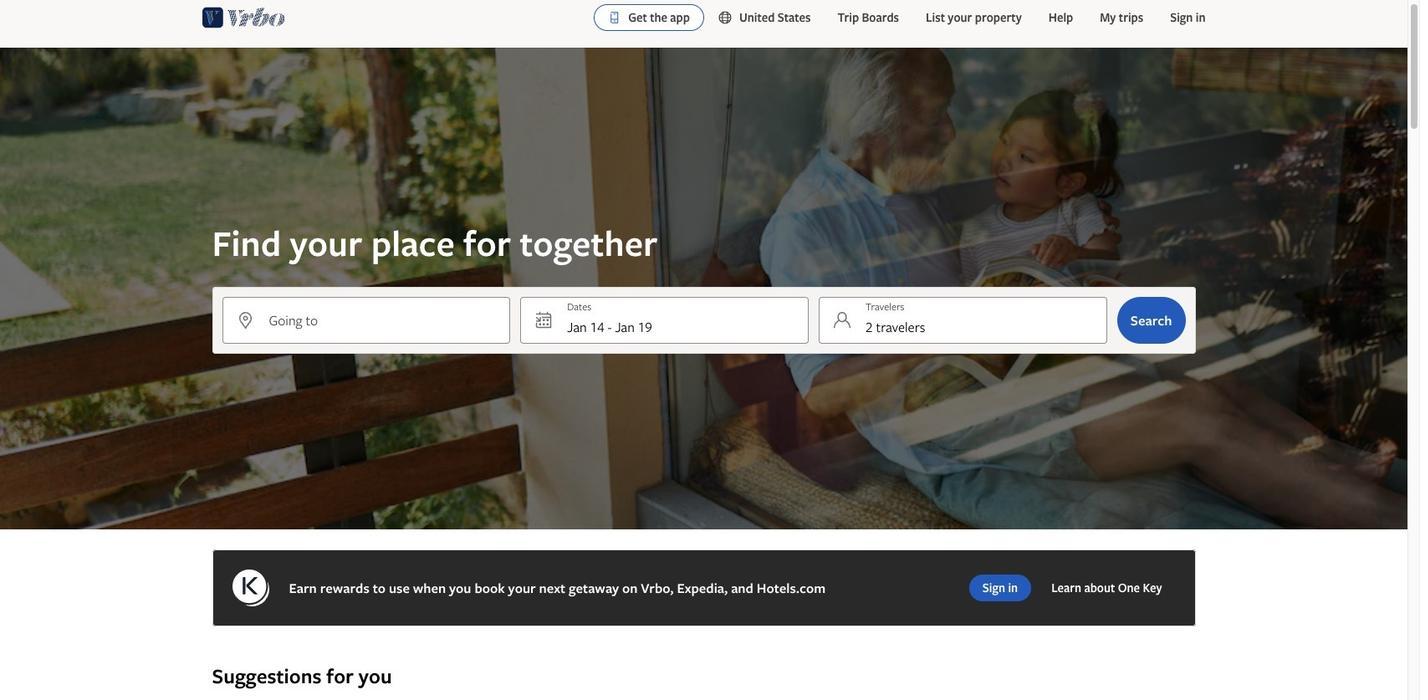 Task type: describe. For each thing, give the bounding box(es) containing it.
vrbo logo image
[[202, 4, 285, 31]]



Task type: locate. For each thing, give the bounding box(es) containing it.
small image
[[718, 10, 740, 25]]

download the app button image
[[608, 11, 622, 24]]

recently viewed region
[[202, 637, 1206, 664]]

main content
[[0, 48, 1408, 700]]

wizard region
[[0, 48, 1408, 530]]



Task type: vqa. For each thing, say whether or not it's contained in the screenshot.
Download the app button icon
yes



